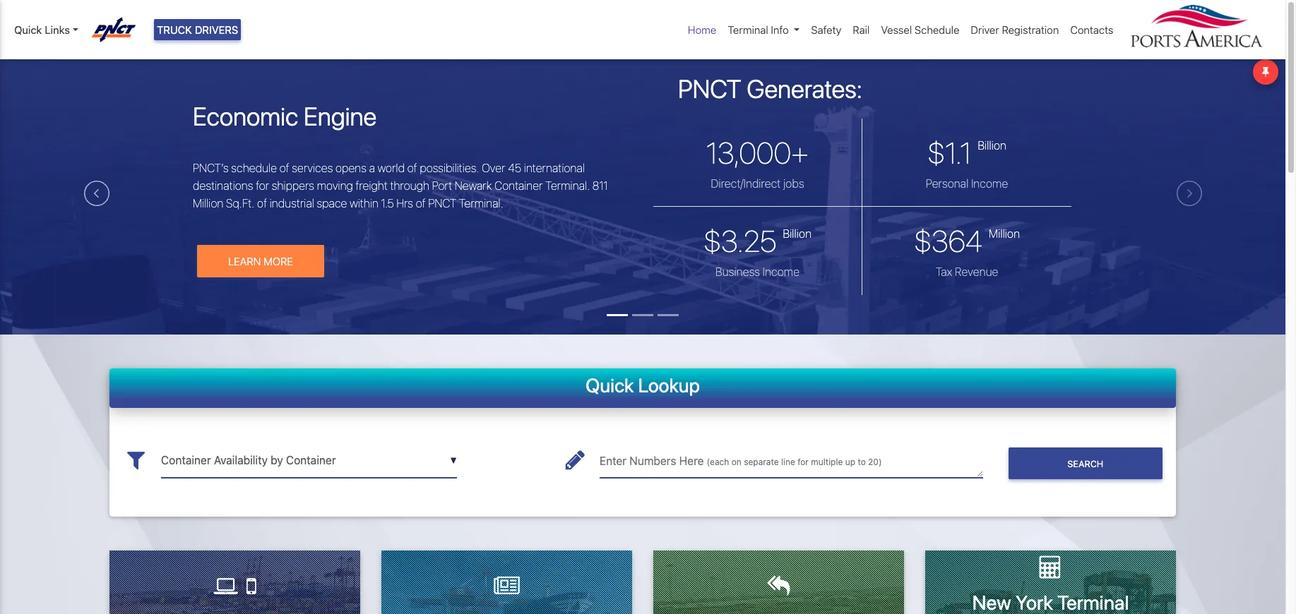 Task type: describe. For each thing, give the bounding box(es) containing it.
truck
[[157, 23, 192, 36]]

driver registration
[[971, 23, 1059, 36]]

0 horizontal spatial terminal.
[[459, 197, 504, 210]]

$1.1
[[928, 135, 972, 170]]

engine
[[304, 101, 377, 131]]

$3.25
[[704, 223, 777, 258]]

learn
[[228, 255, 261, 268]]

rail link
[[847, 16, 876, 43]]

economic
[[193, 101, 298, 131]]

more
[[264, 255, 293, 268]]

search
[[1068, 459, 1104, 470]]

learn more button
[[197, 245, 324, 278]]

multiple
[[811, 457, 843, 468]]

opens
[[336, 162, 367, 174]]

truck drivers link
[[154, 19, 241, 41]]

enter
[[600, 455, 627, 468]]

business
[[716, 265, 760, 278]]

registration
[[1002, 23, 1059, 36]]

safety
[[811, 23, 842, 36]]

of up shippers
[[280, 162, 289, 174]]

of right the sq.ft.
[[257, 197, 267, 210]]

world
[[378, 162, 405, 174]]

quick links link
[[14, 22, 78, 38]]

for inside enter numbers here (each on separate line for multiple up to 20)
[[798, 457, 809, 468]]

pnct generates:
[[678, 74, 862, 104]]

contacts link
[[1065, 16, 1119, 43]]

driver registration link
[[965, 16, 1065, 43]]

▼
[[450, 456, 457, 466]]

jobs
[[784, 177, 804, 190]]

schedule
[[915, 23, 960, 36]]

container
[[495, 179, 543, 192]]

811
[[593, 179, 608, 192]]

personal income
[[926, 177, 1008, 190]]

info
[[771, 23, 789, 36]]

13,000+
[[706, 135, 809, 170]]

home link
[[682, 16, 722, 43]]

vessel schedule link
[[876, 16, 965, 43]]

tax
[[936, 265, 953, 278]]

billion for $3.25
[[783, 227, 812, 240]]

income for $1.1
[[971, 177, 1008, 190]]

of up through
[[407, 162, 417, 174]]

million inside pnct's schedule of services opens a world of possibilities.                                 over 45 international destinations for shippers moving freight through port newark container terminal.                                 811 million sq.ft. of industrial space within 1.5 hrs of pnct terminal.
[[193, 197, 224, 210]]

pnct's schedule of services opens a world of possibilities.                                 over 45 international destinations for shippers moving freight through port newark container terminal.                                 811 million sq.ft. of industrial space within 1.5 hrs of pnct terminal.
[[193, 162, 608, 210]]

pnct's
[[193, 162, 229, 174]]

quick for quick links
[[14, 23, 42, 36]]

schedule
[[231, 162, 277, 174]]

terminal
[[728, 23, 768, 36]]

million inside $364 million
[[989, 227, 1020, 240]]

truck drivers
[[157, 23, 238, 36]]

generates:
[[747, 74, 862, 104]]

drivers
[[195, 23, 238, 36]]

freight
[[356, 179, 388, 192]]

business income
[[716, 265, 800, 278]]

home
[[688, 23, 717, 36]]



Task type: locate. For each thing, give the bounding box(es) containing it.
line
[[781, 457, 795, 468]]

(each
[[707, 457, 729, 468]]

terminal. down newark
[[459, 197, 504, 210]]

billion inside the $3.25 billion
[[783, 227, 812, 240]]

billion right $1.1
[[978, 139, 1007, 152]]

0 vertical spatial billion
[[978, 139, 1007, 152]]

1 vertical spatial terminal.
[[459, 197, 504, 210]]

pnct inside pnct's schedule of services opens a world of possibilities.                                 over 45 international destinations for shippers moving freight through port newark container terminal.                                 811 million sq.ft. of industrial space within 1.5 hrs of pnct terminal.
[[428, 197, 457, 210]]

personal
[[926, 177, 969, 190]]

0 horizontal spatial income
[[763, 265, 800, 278]]

0 horizontal spatial billion
[[783, 227, 812, 240]]

destinations
[[193, 179, 253, 192]]

here
[[679, 455, 704, 468]]

None text field
[[161, 444, 457, 478], [600, 444, 983, 478], [161, 444, 457, 478], [600, 444, 983, 478]]

income down the $3.25 billion
[[763, 265, 800, 278]]

for down schedule
[[256, 179, 269, 192]]

economic engine
[[193, 101, 377, 131]]

13,000+ direct/indirect jobs
[[706, 135, 809, 190]]

$364
[[914, 223, 983, 258]]

$364 million
[[914, 223, 1020, 258]]

for inside pnct's schedule of services opens a world of possibilities.                                 over 45 international destinations for shippers moving freight through port newark container terminal.                                 811 million sq.ft. of industrial space within 1.5 hrs of pnct terminal.
[[256, 179, 269, 192]]

international
[[524, 162, 585, 174]]

1 vertical spatial billion
[[783, 227, 812, 240]]

industrial
[[270, 197, 314, 210]]

on
[[732, 457, 742, 468]]

45
[[508, 162, 521, 174]]

1 horizontal spatial quick
[[586, 374, 634, 397]]

0 vertical spatial for
[[256, 179, 269, 192]]

0 horizontal spatial pnct
[[428, 197, 457, 210]]

vessel schedule
[[881, 23, 960, 36]]

quick left lookup
[[586, 374, 634, 397]]

space
[[317, 197, 347, 210]]

lookup
[[638, 374, 700, 397]]

1.5
[[381, 197, 394, 210]]

direct/indirect
[[711, 177, 781, 190]]

newark
[[455, 179, 492, 192]]

$1.1 billion
[[928, 135, 1007, 170]]

quick for quick lookup
[[586, 374, 634, 397]]

of right hrs
[[416, 197, 426, 210]]

moving
[[317, 179, 353, 192]]

billion
[[978, 139, 1007, 152], [783, 227, 812, 240]]

vessel
[[881, 23, 912, 36]]

quick links
[[14, 23, 70, 36]]

shippers
[[272, 179, 314, 192]]

safety link
[[806, 16, 847, 43]]

through
[[390, 179, 430, 192]]

0 horizontal spatial for
[[256, 179, 269, 192]]

terminal info
[[728, 23, 789, 36]]

over
[[482, 162, 505, 174]]

billion down jobs
[[783, 227, 812, 240]]

0 vertical spatial pnct
[[678, 74, 742, 104]]

welcome to port newmark container terminal image
[[0, 52, 1286, 414]]

0 horizontal spatial million
[[193, 197, 224, 210]]

1 horizontal spatial million
[[989, 227, 1020, 240]]

million down destinations
[[193, 197, 224, 210]]

possibilities.
[[420, 162, 479, 174]]

to
[[858, 457, 866, 468]]

1 vertical spatial income
[[763, 265, 800, 278]]

contacts
[[1071, 23, 1114, 36]]

services
[[292, 162, 333, 174]]

learn more
[[228, 255, 293, 268]]

numbers
[[630, 455, 676, 468]]

1 vertical spatial quick
[[586, 374, 634, 397]]

enter numbers here (each on separate line for multiple up to 20)
[[600, 455, 882, 468]]

0 vertical spatial million
[[193, 197, 224, 210]]

terminal. down international
[[546, 179, 590, 192]]

terminal info link
[[722, 16, 806, 43]]

1 vertical spatial pnct
[[428, 197, 457, 210]]

for right line
[[798, 457, 809, 468]]

0 vertical spatial income
[[971, 177, 1008, 190]]

quick lookup
[[586, 374, 700, 397]]

1 horizontal spatial pnct
[[678, 74, 742, 104]]

quick left "links"
[[14, 23, 42, 36]]

million up revenue
[[989, 227, 1020, 240]]

1 horizontal spatial billion
[[978, 139, 1007, 152]]

links
[[45, 23, 70, 36]]

port
[[432, 179, 452, 192]]

hrs
[[397, 197, 413, 210]]

sq.ft.
[[226, 197, 255, 210]]

rail
[[853, 23, 870, 36]]

within
[[350, 197, 379, 210]]

billion for $1.1
[[978, 139, 1007, 152]]

up
[[845, 457, 856, 468]]

pnct down the port
[[428, 197, 457, 210]]

20)
[[868, 457, 882, 468]]

pnct down home link
[[678, 74, 742, 104]]

0 vertical spatial terminal.
[[546, 179, 590, 192]]

million
[[193, 197, 224, 210], [989, 227, 1020, 240]]

$3.25 billion
[[704, 223, 812, 258]]

1 horizontal spatial income
[[971, 177, 1008, 190]]

a
[[369, 162, 375, 174]]

quick
[[14, 23, 42, 36], [586, 374, 634, 397]]

of
[[280, 162, 289, 174], [407, 162, 417, 174], [257, 197, 267, 210], [416, 197, 426, 210]]

billion inside $1.1 billion
[[978, 139, 1007, 152]]

1 vertical spatial million
[[989, 227, 1020, 240]]

for
[[256, 179, 269, 192], [798, 457, 809, 468]]

terminal.
[[546, 179, 590, 192], [459, 197, 504, 210]]

income
[[971, 177, 1008, 190], [763, 265, 800, 278]]

1 horizontal spatial terminal.
[[546, 179, 590, 192]]

tax revenue
[[936, 265, 999, 278]]

search button
[[1009, 448, 1163, 480]]

separate
[[744, 457, 779, 468]]

income down $1.1 billion
[[971, 177, 1008, 190]]

1 horizontal spatial for
[[798, 457, 809, 468]]

driver
[[971, 23, 1000, 36]]

1 vertical spatial for
[[798, 457, 809, 468]]

0 horizontal spatial quick
[[14, 23, 42, 36]]

0 vertical spatial quick
[[14, 23, 42, 36]]

income for $3.25
[[763, 265, 800, 278]]

revenue
[[955, 265, 999, 278]]



Task type: vqa. For each thing, say whether or not it's contained in the screenshot.
Learn More
yes



